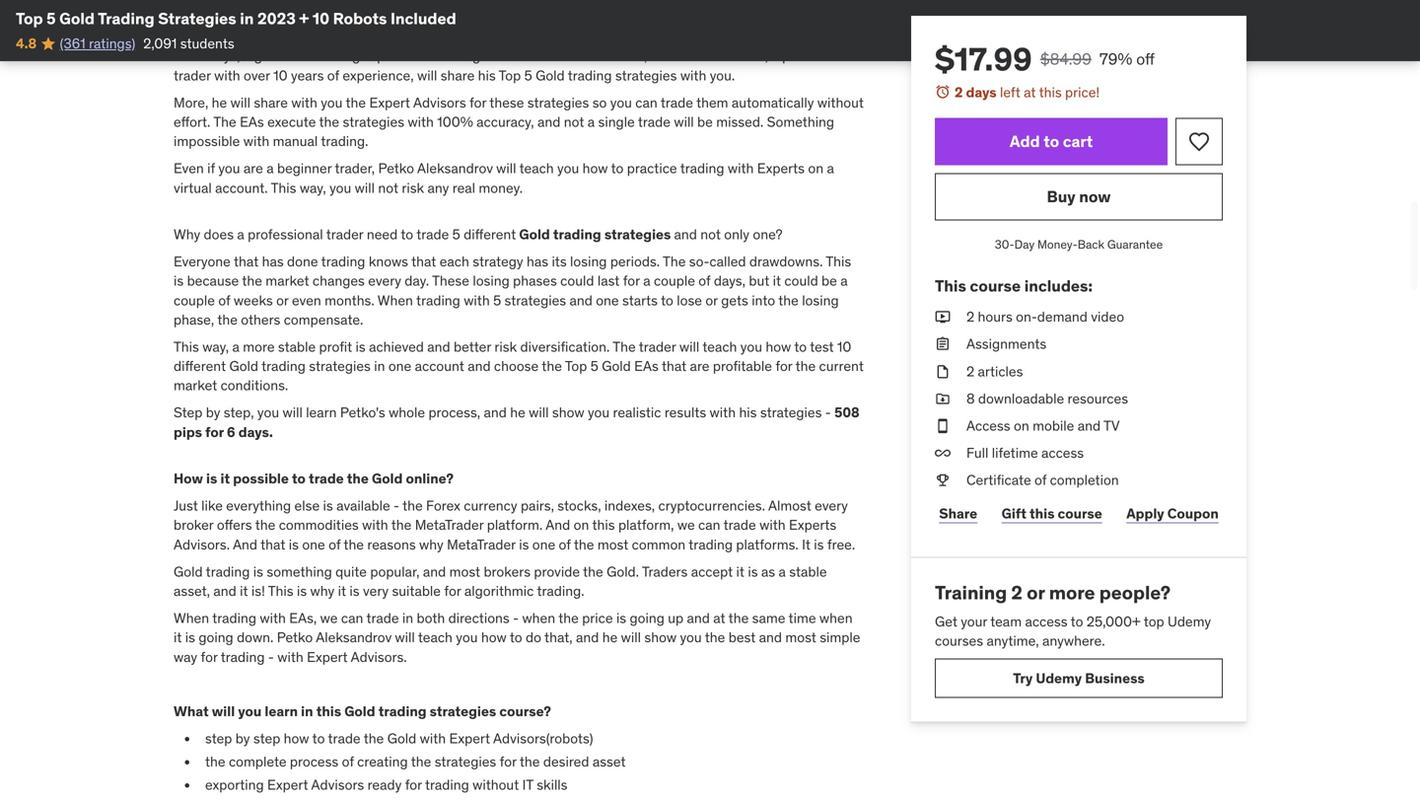 Task type: vqa. For each thing, say whether or not it's contained in the screenshot.
mit
no



Task type: locate. For each thing, give the bounding box(es) containing it.
udemy
[[1168, 613, 1212, 630], [1036, 669, 1082, 687]]

0 horizontal spatial aleksandrov
[[316, 629, 392, 646]]

why
[[419, 535, 444, 553], [310, 582, 335, 600]]

1 horizontal spatial has
[[527, 253, 549, 270]]

these
[[490, 94, 524, 111]]

1 horizontal spatial market
[[266, 272, 309, 290]]

0 horizontal spatial the
[[213, 113, 236, 131]]

1 vertical spatial why
[[310, 582, 335, 600]]

2 horizontal spatial the
[[663, 253, 686, 270]]

complete
[[229, 753, 287, 771]]

aleksandrov up real
[[417, 160, 493, 177]]

strategies
[[643, 1, 704, 18], [615, 66, 677, 84], [528, 94, 589, 111], [343, 113, 404, 131], [605, 225, 671, 243], [505, 291, 566, 309], [309, 357, 371, 375], [760, 404, 822, 421], [430, 702, 496, 720], [435, 753, 496, 771]]

1 vertical spatial trading.
[[537, 582, 585, 600]]

0 horizontal spatial not
[[378, 179, 399, 197]]

execute
[[267, 113, 316, 131]]

and right accuracy,
[[538, 113, 561, 131]]

1 horizontal spatial course
[[1058, 504, 1103, 522]]

he inside how is it possible to trade the gold online? just like everything else is available - the forex currency pairs, stocks, indexes, cryptocurrencies. almost every broker offers the commodities with the metatrader platform. and on this platform, we can trade with experts advisors. and that is one of the reasons why metatrader is one of the most common trading platforms. it is free. gold trading is something quite popular, and most brokers provide the gold. traders accept it is as a stable asset, and it is! this is why it is very suitable for algorithmic trading. when trading with eas, we can trade in both directions - when the price is going up and at the same time when it is going down. petko aleksandrov will teach you how to do that, and he will show you the best and most simple way for trading - with expert advisors.
[[602, 629, 618, 646]]

the down weeks
[[217, 311, 238, 328]]

0 horizontal spatial risk
[[402, 179, 424, 197]]

nowadays,
[[174, 47, 240, 65]]

eas inside are you looking to bring your trading to the next level and trade gold trading strategies automatically with robots? nowadays, algorithmic trading is prevalent among traders. and in this course, petko aleksandrov, a professional trader with over 10 years of experience, will share his top 5 gold trading strategies with you. more, he will share with you the expert advisors for these strategies so you can trade them automatically without effort. the eas execute the strategies with 100% accuracy, and not a single trade will be missed. something impossible with manual trading. even if you are a beginner trader, petko aleksandrov will teach you how to practice trading with experts on a virtual account. this way, you will not risk any real money.
[[240, 113, 264, 131]]

1 vertical spatial professional
[[248, 225, 323, 243]]

xsmall image for full lifetime access
[[935, 443, 951, 463]]

2 could from the left
[[785, 272, 818, 290]]

2 xsmall image from the top
[[935, 362, 951, 381]]

1 horizontal spatial 10
[[313, 8, 330, 29]]

risk inside are you looking to bring your trading to the next level and trade gold trading strategies automatically with robots? nowadays, algorithmic trading is prevalent among traders. and in this course, petko aleksandrov, a professional trader with over 10 years of experience, will share his top 5 gold trading strategies with you. more, he will share with you the expert advisors for these strategies so you can trade them automatically without effort. the eas execute the strategies with 100% accuracy, and not a single trade will be missed. something impossible with manual trading. even if you are a beginner trader, petko aleksandrov will teach you how to practice trading with experts on a virtual account. this way, you will not risk any real money.
[[402, 179, 424, 197]]

trading up "course,"
[[595, 1, 639, 18]]

and down price
[[576, 629, 599, 646]]

of down because
[[218, 291, 230, 309]]

0 horizontal spatial algorithmic
[[244, 47, 313, 65]]

508
[[835, 404, 860, 421]]

1 horizontal spatial going
[[630, 609, 665, 627]]

single
[[598, 113, 635, 131]]

full
[[967, 444, 989, 462]]

0 vertical spatial most
[[598, 535, 629, 553]]

1 horizontal spatial learn
[[306, 404, 337, 421]]

1 vertical spatial his
[[739, 404, 757, 421]]

in inside are you looking to bring your trading to the next level and trade gold trading strategies automatically with robots? nowadays, algorithmic trading is prevalent among traders. and in this course, petko aleksandrov, a professional trader with over 10 years of experience, will share his top 5 gold trading strategies with you. more, he will share with you the expert advisors for these strategies so you can trade them automatically without effort. the eas execute the strategies with 100% accuracy, and not a single trade will be missed. something impossible with manual trading. even if you are a beginner trader, petko aleksandrov will teach you how to practice trading with experts on a virtual account. this way, you will not risk any real money.
[[562, 47, 573, 65]]

cryptocurrencies.
[[658, 497, 765, 515]]

we
[[678, 516, 695, 534], [320, 609, 338, 627]]

2 has from the left
[[527, 253, 549, 270]]

1 xsmall image from the top
[[935, 335, 951, 354]]

1 horizontal spatial algorithmic
[[465, 582, 534, 600]]

that inside how is it possible to trade the gold online? just like everything else is available - the forex currency pairs, stocks, indexes, cryptocurrencies. almost every broker offers the commodities with the metatrader platform. and on this platform, we can trade with experts advisors. and that is one of the reasons why metatrader is one of the most common trading platforms. it is free. gold trading is something quite popular, and most brokers provide the gold. traders accept it is as a stable asset, and it is! this is why it is very suitable for algorithmic trading. when trading with eas, we can trade in both directions - when the price is going up and at the same time when it is going down. petko aleksandrov will teach you how to do that, and he will show you the best and most simple way for trading - with expert advisors.
[[261, 535, 285, 553]]

not left single on the top
[[564, 113, 584, 131]]

1 horizontal spatial step
[[253, 730, 280, 747]]

trade inside why does a professional trader need to trade 5 different gold trading strategies and not only one? everyone that has done trading knows that each strategy has its losing periods. the so-called drawdowns. this is because the market changes every day. these losing phases could last for a couple of days, but it could be a couple of weeks or even months. when trading with 5 strategies and one starts to lose or gets into the losing phase, the others compensate. this way, a more stable profit is achieved and better risk diversification. the trader will teach you how to test 10 different gold trading strategies in one account and choose the top 5 gold eas that are profitable for the current market conditions.
[[416, 225, 449, 243]]

not up "need"
[[378, 179, 399, 197]]

at right up
[[713, 609, 726, 627]]

petko right trader, at the left top of page
[[378, 160, 414, 177]]

course
[[970, 276, 1021, 296], [1058, 504, 1103, 522]]

advisors. down broker
[[174, 535, 230, 553]]

will inside what will you learn in this gold trading strategies course? step by step how to trade the gold with expert advisors(robots) the complete process of creating the strategies for the desired asset exporting expert advisors ready for trading without it skills
[[212, 702, 235, 720]]

0 horizontal spatial are
[[244, 160, 263, 177]]

eas,
[[289, 609, 317, 627]]

by right step
[[206, 404, 220, 421]]

1 horizontal spatial losing
[[570, 253, 607, 270]]

be inside are you looking to bring your trading to the next level and trade gold trading strategies automatically with robots? nowadays, algorithmic trading is prevalent among traders. and in this course, petko aleksandrov, a professional trader with over 10 years of experience, will share his top 5 gold trading strategies with you. more, he will share with you the expert advisors for these strategies so you can trade them automatically without effort. the eas execute the strategies with 100% accuracy, and not a single trade will be missed. something impossible with manual trading. even if you are a beginner trader, petko aleksandrov will teach you how to practice trading with experts on a virtual account. this way, you will not risk any real money.
[[697, 113, 713, 131]]

that up because
[[234, 253, 259, 270]]

or right lose
[[706, 291, 718, 309]]

risk up choose
[[495, 338, 517, 356]]

2 vertical spatial can
[[341, 609, 363, 627]]

1 horizontal spatial way,
[[300, 179, 326, 197]]

in inside what will you learn in this gold trading strategies course? step by step how to trade the gold with expert advisors(robots) the complete process of creating the strategies for the desired asset exporting expert advisors ready for trading without it skills
[[301, 702, 313, 720]]

10 right over on the left top
[[273, 66, 288, 84]]

why
[[174, 225, 200, 243]]

we down cryptocurrencies.
[[678, 516, 695, 534]]

how inside are you looking to bring your trading to the next level and trade gold trading strategies automatically with robots? nowadays, algorithmic trading is prevalent among traders. and in this course, petko aleksandrov, a professional trader with over 10 years of experience, will share his top 5 gold trading strategies with you. more, he will share with you the expert advisors for these strategies so you can trade them automatically without effort. the eas execute the strategies with 100% accuracy, and not a single trade will be missed. something impossible with manual trading. even if you are a beginner trader, petko aleksandrov will teach you how to practice trading with experts on a virtual account. this way, you will not risk any real money.
[[583, 160, 608, 177]]

he right 'more,'
[[212, 94, 227, 111]]

way, inside are you looking to bring your trading to the next level and trade gold trading strategies automatically with robots? nowadays, algorithmic trading is prevalent among traders. and in this course, petko aleksandrov, a professional trader with over 10 years of experience, will share his top 5 gold trading strategies with you. more, he will share with you the expert advisors for these strategies so you can trade them automatically without effort. the eas execute the strategies with 100% accuracy, and not a single trade will be missed. something impossible with manual trading. even if you are a beginner trader, petko aleksandrov will teach you how to practice trading with experts on a virtual account. this way, you will not risk any real money.
[[300, 179, 326, 197]]

1 vertical spatial access
[[1025, 613, 1068, 630]]

add to cart
[[1010, 131, 1093, 151]]

assignments
[[967, 335, 1047, 353]]

1 vertical spatial top
[[499, 66, 521, 84]]

it up way at the left bottom of page
[[174, 629, 182, 646]]

risk
[[402, 179, 424, 197], [495, 338, 517, 356]]

every inside why does a professional trader need to trade 5 different gold trading strategies and not only one? everyone that has done trading knows that each strategy has its losing periods. the so-called drawdowns. this is because the market changes every day. these losing phases could last for a couple of days, but it could be a couple of weeks or even months. when trading with 5 strategies and one starts to lose or gets into the losing phase, the others compensate. this way, a more stable profit is achieved and better risk diversification. the trader will teach you how to test 10 different gold trading strategies in one account and choose the top 5 gold eas that are profitable for the current market conditions.
[[368, 272, 401, 290]]

professional inside are you looking to bring your trading to the next level and trade gold trading strategies automatically with robots? nowadays, algorithmic trading is prevalent among traders. and in this course, petko aleksandrov, a professional trader with over 10 years of experience, will share his top 5 gold trading strategies with you. more, he will share with you the expert advisors for these strategies so you can trade them automatically without effort. the eas execute the strategies with 100% accuracy, and not a single trade will be missed. something impossible with manual trading. even if you are a beginner trader, petko aleksandrov will teach you how to practice trading with experts on a virtual account. this way, you will not risk any real money.
[[782, 47, 858, 65]]

when inside why does a professional trader need to trade 5 different gold trading strategies and not only one? everyone that has done trading knows that each strategy has its losing periods. the so-called drawdowns. this is because the market changes every day. these losing phases could last for a couple of days, but it could be a couple of weeks or even months. when trading with 5 strategies and one starts to lose or gets into the losing phase, the others compensate. this way, a more stable profit is achieved and better risk diversification. the trader will teach you how to test 10 different gold trading strategies in one account and choose the top 5 gold eas that are profitable for the current market conditions.
[[378, 291, 413, 309]]

when
[[522, 609, 555, 627], [820, 609, 853, 627]]

5 left trading
[[47, 8, 56, 29]]

without inside what will you learn in this gold trading strategies course? step by step how to trade the gold with expert advisors(robots) the complete process of creating the strategies for the desired asset exporting expert advisors ready for trading without it skills
[[473, 776, 519, 794]]

access inside training 2 or more people? get your team access to 25,000+ top udemy courses anytime, anywhere.
[[1025, 613, 1068, 630]]

done
[[287, 253, 318, 270]]

provide
[[534, 563, 580, 580]]

0 horizontal spatial every
[[368, 272, 401, 290]]

the inside are you looking to bring your trading to the next level and trade gold trading strategies automatically with robots? nowadays, algorithmic trading is prevalent among traders. and in this course, petko aleksandrov, a professional trader with over 10 years of experience, will share his top 5 gold trading strategies with you. more, he will share with you the expert advisors for these strategies so you can trade them automatically without effort. the eas execute the strategies with 100% accuracy, and not a single trade will be missed. something impossible with manual trading. even if you are a beginner trader, petko aleksandrov will teach you how to practice trading with experts on a virtual account. this way, you will not risk any real money.
[[213, 113, 236, 131]]

different up strategy on the top left of page
[[464, 225, 516, 243]]

xsmall image left 2 articles
[[935, 362, 951, 381]]

2 left hours
[[967, 308, 975, 326]]

the
[[213, 113, 236, 131], [663, 253, 686, 270], [613, 338, 636, 356]]

else
[[295, 497, 320, 515]]

0 vertical spatial trader
[[174, 66, 211, 84]]

1 horizontal spatial risk
[[495, 338, 517, 356]]

that up something on the left bottom
[[261, 535, 285, 553]]

0 vertical spatial are
[[244, 160, 263, 177]]

aleksandrov inside are you looking to bring your trading to the next level and trade gold trading strategies automatically with robots? nowadays, algorithmic trading is prevalent among traders. and in this course, petko aleksandrov, a professional trader with over 10 years of experience, will share his top 5 gold trading strategies with you. more, he will share with you the expert advisors for these strategies so you can trade them automatically without effort. the eas execute the strategies with 100% accuracy, and not a single trade will be missed. something impossible with manual trading. even if you are a beginner trader, petko aleksandrov will teach you how to practice trading with experts on a virtual account. this way, you will not risk any real money.
[[417, 160, 493, 177]]

training 2 or more people? get your team access to 25,000+ top udemy courses anytime, anywhere.
[[935, 581, 1212, 650]]

2 for 2 articles
[[967, 362, 975, 380]]

is
[[364, 47, 374, 65], [174, 272, 184, 290], [356, 338, 366, 356], [206, 470, 217, 487], [323, 497, 333, 515], [289, 535, 299, 553], [519, 535, 529, 553], [814, 535, 824, 553], [253, 563, 263, 580], [748, 563, 758, 580], [297, 582, 307, 600], [350, 582, 360, 600], [616, 609, 627, 627], [185, 629, 195, 646]]

in inside how is it possible to trade the gold online? just like everything else is available - the forex currency pairs, stocks, indexes, cryptocurrencies. almost every broker offers the commodities with the metatrader platform. and on this platform, we can trade with experts advisors. and that is one of the reasons why metatrader is one of the most common trading platforms. it is free. gold trading is something quite popular, and most brokers provide the gold. traders accept it is as a stable asset, and it is! this is why it is very suitable for algorithmic trading. when trading with eas, we can trade in both directions - when the price is going up and at the same time when it is going down. petko aleksandrov will teach you how to do that, and he will show you the best and most simple way for trading - with expert advisors.
[[402, 609, 413, 627]]

the up weeks
[[242, 272, 262, 290]]

0 vertical spatial learn
[[306, 404, 337, 421]]

learn inside what will you learn in this gold trading strategies course? step by step how to trade the gold with expert advisors(robots) the complete process of creating the strategies for the desired asset exporting expert advisors ready for trading without it skills
[[265, 702, 298, 720]]

different
[[464, 225, 516, 243], [174, 357, 226, 375]]

0 vertical spatial advisors
[[413, 94, 466, 111]]

10 inside why does a professional trader need to trade 5 different gold trading strategies and not only one? everyone that has done trading knows that each strategy has its losing periods. the so-called drawdowns. this is because the market changes every day. these losing phases could last for a couple of days, but it could be a couple of weeks or even months. when trading with 5 strategies and one starts to lose or gets into the losing phase, the others compensate. this way, a more stable profit is achieved and better risk diversification. the trader will teach you how to test 10 different gold trading strategies in one account and choose the top 5 gold eas that are profitable for the current market conditions.
[[837, 338, 852, 356]]

your
[[323, 1, 350, 18], [961, 613, 988, 630]]

your up courses
[[961, 613, 988, 630]]

the down experience,
[[346, 94, 366, 111]]

he inside are you looking to bring your trading to the next level and trade gold trading strategies automatically with robots? nowadays, algorithmic trading is prevalent among traders. and in this course, petko aleksandrov, a professional trader with over 10 years of experience, will share his top 5 gold trading strategies with you. more, he will share with you the expert advisors for these strategies so you can trade them automatically without effort. the eas execute the strategies with 100% accuracy, and not a single trade will be missed. something impossible with manual trading. even if you are a beginner trader, petko aleksandrov will teach you how to practice trading with experts on a virtual account. this way, you will not risk any real money.
[[212, 94, 227, 111]]

so
[[593, 94, 607, 111]]

0 vertical spatial different
[[464, 225, 516, 243]]

each
[[440, 253, 469, 270]]

0 vertical spatial on
[[808, 160, 824, 177]]

step
[[174, 404, 203, 421]]

udemy inside "link"
[[1036, 669, 1082, 687]]

2 xsmall image from the top
[[935, 389, 951, 408]]

are inside why does a professional trader need to trade 5 different gold trading strategies and not only one? everyone that has done trading knows that each strategy has its losing periods. the so-called drawdowns. this is because the market changes every day. these losing phases could last for a couple of days, but it could be a couple of weeks or even months. when trading with 5 strategies and one starts to lose or gets into the losing phase, the others compensate. this way, a more stable profit is achieved and better risk diversification. the trader will teach you how to test 10 different gold trading strategies in one account and choose the top 5 gold eas that are profitable for the current market conditions.
[[690, 357, 710, 375]]

not inside why does a professional trader need to trade 5 different gold trading strategies and not only one? everyone that has done trading knows that each strategy has its losing periods. the so-called drawdowns. this is because the market changes every day. these losing phases could last for a couple of days, but it could be a couple of weeks or even months. when trading with 5 strategies and one starts to lose or gets into the losing phase, the others compensate. this way, a more stable profit is achieved and better risk diversification. the trader will teach you how to test 10 different gold trading strategies in one account and choose the top 5 gold eas that are profitable for the current market conditions.
[[701, 225, 721, 243]]

advisors.
[[174, 535, 230, 553], [351, 648, 407, 666]]

experts inside how is it possible to trade the gold online? just like everything else is available - the forex currency pairs, stocks, indexes, cryptocurrencies. almost every broker offers the commodities with the metatrader platform. and on this platform, we can trade with experts advisors. and that is one of the reasons why metatrader is one of the most common trading platforms. it is free. gold trading is something quite popular, and most brokers provide the gold. traders accept it is as a stable asset, and it is! this is why it is very suitable for algorithmic trading. when trading with eas, we can trade in both directions - when the price is going up and at the same time when it is going down. petko aleksandrov will teach you how to do that, and he will show you the best and most simple way for trading - with expert advisors.
[[789, 516, 837, 534]]

1 xsmall image from the top
[[935, 307, 951, 327]]

trader,
[[335, 160, 375, 177]]

his
[[478, 66, 496, 84], [739, 404, 757, 421]]

79%
[[1100, 49, 1133, 69]]

0 horizontal spatial trading.
[[321, 132, 368, 150]]

and down better
[[468, 357, 491, 375]]

risk inside why does a professional trader need to trade 5 different gold trading strategies and not only one? everyone that has done trading knows that each strategy has its losing periods. the so-called drawdowns. this is because the market changes every day. these losing phases could last for a couple of days, but it could be a couple of weeks or even months. when trading with 5 strategies and one starts to lose or gets into the losing phase, the others compensate. this way, a more stable profit is achieved and better risk diversification. the trader will teach you how to test 10 different gold trading strategies in one account and choose the top 5 gold eas that are profitable for the current market conditions.
[[495, 338, 517, 356]]

1 vertical spatial course
[[1058, 504, 1103, 522]]

0 horizontal spatial could
[[560, 272, 594, 290]]

stable inside how is it possible to trade the gold online? just like everything else is available - the forex currency pairs, stocks, indexes, cryptocurrencies. almost every broker offers the commodities with the metatrader platform. and on this platform, we can trade with experts advisors. and that is one of the reasons why metatrader is one of the most common trading platforms. it is free. gold trading is something quite popular, and most brokers provide the gold. traders accept it is as a stable asset, and it is! this is why it is very suitable for algorithmic trading. when trading with eas, we can trade in both directions - when the price is going up and at the same time when it is going down. petko aleksandrov will teach you how to do that, and he will show you the best and most simple way for trading - with expert advisors.
[[789, 563, 827, 580]]

0 vertical spatial udemy
[[1168, 613, 1212, 630]]

udemy right the try
[[1036, 669, 1082, 687]]

1 vertical spatial and
[[546, 516, 570, 534]]

2
[[955, 83, 963, 101], [967, 308, 975, 326], [967, 362, 975, 380], [1012, 581, 1023, 604]]

5 xsmall image from the top
[[935, 471, 951, 490]]

1 horizontal spatial advisors
[[413, 94, 466, 111]]

a
[[772, 47, 779, 65], [588, 113, 595, 131], [267, 160, 274, 177], [827, 160, 834, 177], [237, 225, 244, 243], [643, 272, 651, 290], [841, 272, 848, 290], [232, 338, 240, 356], [779, 563, 786, 580]]

included
[[391, 8, 456, 29]]

without left it
[[473, 776, 519, 794]]

way,
[[300, 179, 326, 197], [202, 338, 229, 356]]

will down lose
[[680, 338, 700, 356]]

0 horizontal spatial show
[[552, 404, 585, 421]]

trade inside what will you learn in this gold trading strategies course? step by step how to trade the gold with expert advisors(robots) the complete process of creating the strategies for the desired asset exporting expert advisors ready for trading without it skills
[[328, 730, 361, 747]]

xsmall image for 2 articles
[[935, 362, 951, 381]]

gift this course
[[1002, 504, 1103, 522]]

this course includes:
[[935, 276, 1093, 296]]

robots?
[[174, 20, 225, 38]]

1 horizontal spatial when
[[378, 291, 413, 309]]

or left even
[[276, 291, 289, 309]]

free.
[[828, 535, 855, 553]]

can right so
[[636, 94, 658, 111]]

even
[[292, 291, 321, 309]]

in inside why does a professional trader need to trade 5 different gold trading strategies and not only one? everyone that has done trading knows that each strategy has its losing periods. the so-called drawdowns. this is because the market changes every day. these losing phases could last for a couple of days, but it could be a couple of weeks or even months. when trading with 5 strategies and one starts to lose or gets into the losing phase, the others compensate. this way, a more stable profit is achieved and better risk diversification. the trader will teach you how to test 10 different gold trading strategies in one account and choose the top 5 gold eas that are profitable for the current market conditions.
[[374, 357, 385, 375]]

by up complete
[[236, 730, 250, 747]]

eas left the execute
[[240, 113, 264, 131]]

to inside training 2 or more people? get your team access to 25,000+ top udemy courses anytime, anywhere.
[[1071, 613, 1084, 630]]

and left tv
[[1078, 417, 1101, 435]]

how
[[583, 160, 608, 177], [766, 338, 791, 356], [481, 629, 507, 646], [284, 730, 309, 747]]

by
[[206, 404, 220, 421], [236, 730, 250, 747]]

0 vertical spatial risk
[[402, 179, 424, 197]]

5 inside are you looking to bring your trading to the next level and trade gold trading strategies automatically with robots? nowadays, algorithmic trading is prevalent among traders. and in this course, petko aleksandrov, a professional trader with over 10 years of experience, will share his top 5 gold trading strategies with you. more, he will share with you the expert advisors for these strategies so you can trade them automatically without effort. the eas execute the strategies with 100% accuracy, and not a single trade will be missed. something impossible with manual trading. even if you are a beginner trader, petko aleksandrov will teach you how to practice trading with experts on a virtual account. this way, you will not risk any real money.
[[524, 66, 532, 84]]

metatrader down forex
[[415, 516, 484, 534]]

teach inside are you looking to bring your trading to the next level and trade gold trading strategies automatically with robots? nowadays, algorithmic trading is prevalent among traders. and in this course, petko aleksandrov, a professional trader with over 10 years of experience, will share his top 5 gold trading strategies with you. more, he will share with you the expert advisors for these strategies so you can trade them automatically without effort. the eas execute the strategies with 100% accuracy, and not a single trade will be missed. something impossible with manual trading. even if you are a beginner trader, petko aleksandrov will teach you how to practice trading with experts on a virtual account. this way, you will not risk any real money.
[[520, 160, 554, 177]]

0 horizontal spatial he
[[212, 94, 227, 111]]

1 vertical spatial most
[[449, 563, 480, 580]]

and up diversification.
[[570, 291, 593, 309]]

the up available
[[347, 470, 369, 487]]

2 vertical spatial teach
[[418, 629, 453, 646]]

the up "that,"
[[559, 609, 579, 627]]

1 horizontal spatial aleksandrov
[[417, 160, 493, 177]]

of down full lifetime access
[[1035, 471, 1047, 489]]

for inside are you looking to bring your trading to the next level and trade gold trading strategies automatically with robots? nowadays, algorithmic trading is prevalent among traders. and in this course, petko aleksandrov, a professional trader with over 10 years of experience, will share his top 5 gold trading strategies with you. more, he will share with you the expert advisors for these strategies so you can trade them automatically without effort. the eas execute the strategies with 100% accuracy, and not a single trade will be missed. something impossible with manual trading. even if you are a beginner trader, petko aleksandrov will teach you how to practice trading with experts on a virtual account. this way, you will not risk any real money.
[[470, 94, 487, 111]]

be
[[697, 113, 713, 131], [822, 272, 837, 290]]

2 horizontal spatial petko
[[651, 47, 687, 65]]

0 vertical spatial losing
[[570, 253, 607, 270]]

asset,
[[174, 582, 210, 600]]

1 vertical spatial algorithmic
[[465, 582, 534, 600]]

trader down starts
[[639, 338, 676, 356]]

are left "profitable"
[[690, 357, 710, 375]]

apply coupon button
[[1123, 494, 1223, 533]]

trading up the accept
[[689, 535, 733, 553]]

experts inside are you looking to bring your trading to the next level and trade gold trading strategies automatically with robots? nowadays, algorithmic trading is prevalent among traders. and in this course, petko aleksandrov, a professional trader with over 10 years of experience, will share his top 5 gold trading strategies with you. more, he will share with you the expert advisors for these strategies so you can trade them automatically without effort. the eas execute the strategies with 100% accuracy, and not a single trade will be missed. something impossible with manual trading. even if you are a beginner trader, petko aleksandrov will teach you how to practice trading with experts on a virtual account. this way, you will not risk any real money.
[[757, 160, 805, 177]]

show down diversification.
[[552, 404, 585, 421]]

this inside how is it possible to trade the gold online? just like everything else is available - the forex currency pairs, stocks, indexes, cryptocurrencies. almost every broker offers the commodities with the metatrader platform. and on this platform, we can trade with experts advisors. and that is one of the reasons why metatrader is one of the most common trading platforms. it is free. gold trading is something quite popular, and most brokers provide the gold. traders accept it is as a stable asset, and it is! this is why it is very suitable for algorithmic trading. when trading with eas, we can trade in both directions - when the price is going up and at the same time when it is going down. petko aleksandrov will teach you how to do that, and he will show you the best and most simple way for trading - with expert advisors.
[[592, 516, 615, 534]]

xsmall image for assignments
[[935, 335, 951, 354]]

and down pairs,
[[546, 516, 570, 534]]

stable down compensate.
[[278, 338, 316, 356]]

xsmall image for 8
[[935, 389, 951, 408]]

how down directions
[[481, 629, 507, 646]]

share button
[[935, 494, 982, 533]]

0 horizontal spatial teach
[[418, 629, 453, 646]]

team
[[991, 613, 1022, 630]]

0 horizontal spatial without
[[473, 776, 519, 794]]

expert
[[369, 94, 410, 111], [307, 648, 348, 666], [449, 730, 490, 747], [267, 776, 308, 794]]

petko inside how is it possible to trade the gold online? just like everything else is available - the forex currency pairs, stocks, indexes, cryptocurrencies. almost every broker offers the commodities with the metatrader platform. and on this platform, we can trade with experts advisors. and that is one of the reasons why metatrader is one of the most common trading platforms. it is free. gold trading is something quite popular, and most brokers provide the gold. traders accept it is as a stable asset, and it is! this is why it is very suitable for algorithmic trading. when trading with eas, we can trade in both directions - when the price is going up and at the same time when it is going down. petko aleksandrov will teach you how to do that, and he will show you the best and most simple way for trading - with expert advisors.
[[277, 629, 313, 646]]

1 horizontal spatial teach
[[520, 160, 554, 177]]

1 horizontal spatial he
[[510, 404, 526, 421]]

top inside why does a professional trader need to trade 5 different gold trading strategies and not only one? everyone that has done trading knows that each strategy has its losing periods. the so-called drawdowns. this is because the market changes every day. these losing phases could last for a couple of days, but it could be a couple of weeks or even months. when trading with 5 strategies and one starts to lose or gets into the losing phase, the others compensate. this way, a more stable profit is achieved and better risk diversification. the trader will teach you how to test 10 different gold trading strategies in one account and choose the top 5 gold eas that are profitable for the current market conditions.
[[565, 357, 587, 375]]

possible
[[233, 470, 289, 487]]

metatrader
[[415, 516, 484, 534], [447, 535, 516, 553]]

step
[[205, 730, 232, 747], [253, 730, 280, 747]]

more inside why does a professional trader need to trade 5 different gold trading strategies and not only one? everyone that has done trading knows that each strategy has its losing periods. the so-called drawdowns. this is because the market changes every day. these losing phases could last for a couple of days, but it could be a couple of weeks or even months. when trading with 5 strategies and one starts to lose or gets into the losing phase, the others compensate. this way, a more stable profit is achieved and better risk diversification. the trader will teach you how to test 10 different gold trading strategies in one account and choose the top 5 gold eas that are profitable for the current market conditions.
[[243, 338, 275, 356]]

trading. inside how is it possible to trade the gold online? just like everything else is available - the forex currency pairs, stocks, indexes, cryptocurrencies. almost every broker offers the commodities with the metatrader platform. and on this platform, we can trade with experts advisors. and that is one of the reasons why metatrader is one of the most common trading platforms. it is free. gold trading is something quite popular, and most brokers provide the gold. traders accept it is as a stable asset, and it is! this is why it is very suitable for algorithmic trading. when trading with eas, we can trade in both directions - when the price is going up and at the same time when it is going down. petko aleksandrov will teach you how to do that, and he will show you the best and most simple way for trading - with expert advisors.
[[537, 582, 585, 600]]

to inside button
[[1044, 131, 1060, 151]]

1 vertical spatial petko
[[378, 160, 414, 177]]

people?
[[1100, 581, 1171, 604]]

trading up changes
[[321, 253, 365, 270]]

0 vertical spatial can
[[636, 94, 658, 111]]

next
[[439, 1, 466, 18]]

does
[[204, 225, 234, 243]]

trade up else
[[309, 470, 344, 487]]

market down the done
[[266, 272, 309, 290]]

going left down.
[[199, 629, 233, 646]]

2 up team
[[1012, 581, 1023, 604]]

1 vertical spatial advisors
[[311, 776, 364, 794]]

for left 6
[[205, 423, 224, 441]]

the down test
[[796, 357, 816, 375]]

eas inside why does a professional trader need to trade 5 different gold trading strategies and not only one? everyone that has done trading knows that each strategy has its losing periods. the so-called drawdowns. this is because the market changes every day. these losing phases could last for a couple of days, but it could be a couple of weeks or even months. when trading with 5 strategies and one starts to lose or gets into the losing phase, the others compensate. this way, a more stable profit is achieved and better risk diversification. the trader will teach you how to test 10 different gold trading strategies in one account and choose the top 5 gold eas that are profitable for the current market conditions.
[[634, 357, 659, 375]]

will down choose
[[529, 404, 549, 421]]

stocks,
[[558, 497, 601, 515]]

0 vertical spatial going
[[630, 609, 665, 627]]

how
[[174, 470, 203, 487]]

how down single on the top
[[583, 160, 608, 177]]

xsmall image for certificate of completion
[[935, 471, 951, 490]]

way, down phase,
[[202, 338, 229, 356]]

2023
[[257, 8, 296, 29]]

without inside are you looking to bring your trading to the next level and trade gold trading strategies automatically with robots? nowadays, algorithmic trading is prevalent among traders. and in this course, petko aleksandrov, a professional trader with over 10 years of experience, will share his top 5 gold trading strategies with you. more, he will share with you the expert advisors for these strategies so you can trade them automatically without effort. the eas execute the strategies with 100% accuracy, and not a single trade will be missed. something impossible with manual trading. even if you are a beginner trader, petko aleksandrov will teach you how to practice trading with experts on a virtual account. this way, you will not risk any real money.
[[818, 94, 864, 111]]

any
[[428, 179, 449, 197]]

3 xsmall image from the top
[[935, 416, 951, 436]]

gift
[[1002, 504, 1027, 522]]

with
[[794, 1, 820, 18], [214, 66, 240, 84], [680, 66, 707, 84], [291, 94, 317, 111], [408, 113, 434, 131], [243, 132, 270, 150], [728, 160, 754, 177], [464, 291, 490, 309], [710, 404, 736, 421], [362, 516, 388, 534], [760, 516, 786, 534], [260, 609, 286, 627], [277, 648, 304, 666], [420, 730, 446, 747]]

top inside are you looking to bring your trading to the next level and trade gold trading strategies automatically with robots? nowadays, algorithmic trading is prevalent among traders. and in this course, petko aleksandrov, a professional trader with over 10 years of experience, will share his top 5 gold trading strategies with you. more, he will share with you the expert advisors for these strategies so you can trade them automatically without effort. the eas execute the strategies with 100% accuracy, and not a single trade will be missed. something impossible with manual trading. even if you are a beginner trader, petko aleksandrov will teach you how to practice trading with experts on a virtual account. this way, you will not risk any real money.
[[499, 66, 521, 84]]

time
[[789, 609, 816, 627]]

petko down 'eas,'
[[277, 629, 313, 646]]

on inside how is it possible to trade the gold online? just like everything else is available - the forex currency pairs, stocks, indexes, cryptocurrencies. almost every broker offers the commodities with the metatrader platform. and on this platform, we can trade with experts advisors. and that is one of the reasons why metatrader is one of the most common trading platforms. it is free. gold trading is something quite popular, and most brokers provide the gold. traders accept it is as a stable asset, and it is! this is why it is very suitable for algorithmic trading. when trading with eas, we can trade in both directions - when the price is going up and at the same time when it is going down. petko aleksandrov will teach you how to do that, and he will show you the best and most simple way for trading - with expert advisors.
[[574, 516, 589, 534]]

10
[[313, 8, 330, 29], [273, 66, 288, 84], [837, 338, 852, 356]]

students
[[180, 34, 234, 52]]

weeks
[[234, 291, 273, 309]]

most up gold.
[[598, 535, 629, 553]]

show down up
[[645, 629, 677, 646]]

show inside how is it possible to trade the gold online? just like everything else is available - the forex currency pairs, stocks, indexes, cryptocurrencies. almost every broker offers the commodities with the metatrader platform. and on this platform, we can trade with experts advisors. and that is one of the reasons why metatrader is one of the most common trading platforms. it is free. gold trading is something quite popular, and most brokers provide the gold. traders accept it is as a stable asset, and it is! this is why it is very suitable for algorithmic trading. when trading with eas, we can trade in both directions - when the price is going up and at the same time when it is going down. petko aleksandrov will teach you how to do that, and he will show you the best and most simple way for trading - with expert advisors.
[[645, 629, 677, 646]]

1 vertical spatial losing
[[473, 272, 510, 290]]

top up 4.8 on the left of page
[[16, 8, 43, 29]]

expert inside how is it possible to trade the gold online? just like everything else is available - the forex currency pairs, stocks, indexes, cryptocurrencies. almost every broker offers the commodities with the metatrader platform. and on this platform, we can trade with experts advisors. and that is one of the reasons why metatrader is one of the most common trading platforms. it is free. gold trading is something quite popular, and most brokers provide the gold. traders accept it is as a stable asset, and it is! this is why it is very suitable for algorithmic trading. when trading with eas, we can trade in both directions - when the price is going up and at the same time when it is going down. petko aleksandrov will teach you how to do that, and he will show you the best and most simple way for trading - with expert advisors.
[[307, 648, 348, 666]]

when inside how is it possible to trade the gold online? just like everything else is available - the forex currency pairs, stocks, indexes, cryptocurrencies. almost every broker offers the commodities with the metatrader platform. and on this platform, we can trade with experts advisors. and that is one of the reasons why metatrader is one of the most common trading platforms. it is free. gold trading is something quite popular, and most brokers provide the gold. traders accept it is as a stable asset, and it is! this is why it is very suitable for algorithmic trading. when trading with eas, we can trade in both directions - when the price is going up and at the same time when it is going down. petko aleksandrov will teach you how to do that, and he will show you the best and most simple way for trading - with expert advisors.
[[174, 609, 209, 627]]

1 horizontal spatial most
[[598, 535, 629, 553]]

0 horizontal spatial your
[[323, 1, 350, 18]]

0 vertical spatial algorithmic
[[244, 47, 313, 65]]

can inside are you looking to bring your trading to the next level and trade gold trading strategies automatically with robots? nowadays, algorithmic trading is prevalent among traders. and in this course, petko aleksandrov, a professional trader with over 10 years of experience, will share his top 5 gold trading strategies with you. more, he will share with you the expert advisors for these strategies so you can trade them automatically without effort. the eas execute the strategies with 100% accuracy, and not a single trade will be missed. something impossible with manual trading. even if you are a beginner trader, petko aleksandrov will teach you how to practice trading with experts on a virtual account. this way, you will not risk any real money.
[[636, 94, 658, 111]]

why does a professional trader need to trade 5 different gold trading strategies and not only one? everyone that has done trading knows that each strategy has its losing periods. the so-called drawdowns. this is because the market changes every day. these losing phases could last for a couple of days, but it could be a couple of weeks or even months. when trading with 5 strategies and one starts to lose or gets into the losing phase, the others compensate. this way, a more stable profit is achieved and better risk diversification. the trader will teach you how to test 10 different gold trading strategies in one account and choose the top 5 gold eas that are profitable for the current market conditions.
[[174, 225, 864, 394]]

simple
[[820, 629, 861, 646]]

strategies up "course,"
[[643, 1, 704, 18]]

strategy
[[473, 253, 523, 270]]

2 horizontal spatial top
[[565, 357, 587, 375]]

1 vertical spatial are
[[690, 357, 710, 375]]

- down down.
[[268, 648, 274, 666]]

will down gold.
[[621, 629, 641, 646]]

0 vertical spatial more
[[243, 338, 275, 356]]

top 5 gold trading strategies in 2023 + 10 robots included
[[16, 8, 456, 29]]

0 horizontal spatial be
[[697, 113, 713, 131]]

try
[[1013, 669, 1033, 687]]

1 vertical spatial different
[[174, 357, 226, 375]]

1 vertical spatial on
[[1014, 417, 1030, 435]]

0 horizontal spatial way,
[[202, 338, 229, 356]]

this inside are you looking to bring your trading to the next level and trade gold trading strategies automatically with robots? nowadays, algorithmic trading is prevalent among traders. and in this course, petko aleksandrov, a professional trader with over 10 years of experience, will share his top 5 gold trading strategies with you. more, he will share with you the expert advisors for these strategies so you can trade them automatically without effort. the eas execute the strategies with 100% accuracy, and not a single trade will be missed. something impossible with manual trading. even if you are a beginner trader, petko aleksandrov will teach you how to practice trading with experts on a virtual account. this way, you will not risk any real money.
[[271, 179, 296, 197]]

4 xsmall image from the top
[[935, 443, 951, 463]]

2,091 students
[[143, 34, 234, 52]]

0 horizontal spatial his
[[478, 66, 496, 84]]

1 vertical spatial teach
[[703, 338, 737, 356]]

1 vertical spatial without
[[473, 776, 519, 794]]

to inside what will you learn in this gold trading strategies course? step by step how to trade the gold with expert advisors(robots) the complete process of creating the strategies for the desired asset exporting expert advisors ready for trading without it skills
[[312, 730, 325, 747]]

how inside what will you learn in this gold trading strategies course? step by step how to trade the gold with expert advisors(robots) the complete process of creating the strategies for the desired asset exporting expert advisors ready for trading without it skills
[[284, 730, 309, 747]]

trade up each
[[416, 225, 449, 243]]

share
[[441, 66, 475, 84], [254, 94, 288, 111]]

trade up 'traders.'
[[527, 1, 560, 18]]

0 vertical spatial at
[[1024, 83, 1036, 101]]

2 days left at this price!
[[955, 83, 1100, 101]]

1 vertical spatial every
[[815, 497, 848, 515]]

suitable
[[392, 582, 441, 600]]

its
[[552, 253, 567, 270]]

or inside training 2 or more people? get your team access to 25,000+ top udemy courses anytime, anywhere.
[[1027, 581, 1045, 604]]

1 vertical spatial udemy
[[1036, 669, 1082, 687]]

be down drawdowns. on the top of page
[[822, 272, 837, 290]]

0 horizontal spatial trader
[[174, 66, 211, 84]]

0 vertical spatial xsmall image
[[935, 307, 951, 327]]

you inside what will you learn in this gold trading strategies course? step by step how to trade the gold with expert advisors(robots) the complete process of creating the strategies for the desired asset exporting expert advisors ready for trading without it skills
[[238, 702, 262, 720]]

trade up "process"
[[328, 730, 361, 747]]

1 vertical spatial when
[[174, 609, 209, 627]]

gold.
[[607, 563, 639, 580]]

is up way at the left bottom of page
[[185, 629, 195, 646]]

desired
[[543, 753, 589, 771]]

0 vertical spatial the
[[213, 113, 236, 131]]

most down the time
[[786, 629, 817, 646]]

xsmall image
[[935, 335, 951, 354], [935, 362, 951, 381], [935, 416, 951, 436], [935, 443, 951, 463], [935, 471, 951, 490]]

robots
[[333, 8, 387, 29]]

2 horizontal spatial 10
[[837, 338, 852, 356]]

of right "process"
[[342, 753, 354, 771]]

access down mobile
[[1042, 444, 1084, 462]]

at inside how is it possible to trade the gold online? just like everything else is available - the forex currency pairs, stocks, indexes, cryptocurrencies. almost every broker offers the commodities with the metatrader platform. and on this platform, we can trade with experts advisors. and that is one of the reasons why metatrader is one of the most common trading platforms. it is free. gold trading is something quite popular, and most brokers provide the gold. traders accept it is as a stable asset, and it is! this is why it is very suitable for algorithmic trading. when trading with eas, we can trade in both directions - when the price is going up and at the same time when it is going down. petko aleksandrov will teach you how to do that, and he will show you the best and most simple way for trading - with expert advisors.
[[713, 609, 726, 627]]

is right price
[[616, 609, 627, 627]]

algorithmic down brokers
[[465, 582, 534, 600]]

trading. up trader, at the left top of page
[[321, 132, 368, 150]]

1 vertical spatial be
[[822, 272, 837, 290]]

off
[[1137, 49, 1155, 69]]

on inside are you looking to bring your trading to the next level and trade gold trading strategies automatically with robots? nowadays, algorithmic trading is prevalent among traders. and in this course, petko aleksandrov, a professional trader with over 10 years of experience, will share his top 5 gold trading strategies with you. more, he will share with you the expert advisors for these strategies so you can trade them automatically without effort. the eas execute the strategies with 100% accuracy, and not a single trade will be missed. something impossible with manual trading. even if you are a beginner trader, petko aleksandrov will teach you how to practice trading with experts on a virtual account. this way, you will not risk any real money.
[[808, 160, 824, 177]]

you down trader, at the left top of page
[[330, 179, 351, 197]]

by inside what will you learn in this gold trading strategies course? step by step how to trade the gold with expert advisors(robots) the complete process of creating the strategies for the desired asset exporting expert advisors ready for trading without it skills
[[236, 730, 250, 747]]

1 horizontal spatial share
[[441, 66, 475, 84]]

xsmall image
[[935, 307, 951, 327], [935, 389, 951, 408]]

0 vertical spatial professional
[[782, 47, 858, 65]]

1 horizontal spatial different
[[464, 225, 516, 243]]

can down very
[[341, 609, 363, 627]]

articles
[[978, 362, 1023, 380]]

10 up current at top
[[837, 338, 852, 356]]

beginner
[[277, 160, 332, 177]]

teach up "profitable"
[[703, 338, 737, 356]]

2 vertical spatial the
[[613, 338, 636, 356]]

one
[[596, 291, 619, 309], [389, 357, 412, 375], [302, 535, 325, 553], [532, 535, 556, 553]]

udemy right top on the bottom of page
[[1168, 613, 1212, 630]]

expert down experience,
[[369, 94, 410, 111]]

0 horizontal spatial has
[[262, 253, 284, 270]]

0 vertical spatial your
[[323, 1, 350, 18]]

process,
[[429, 404, 481, 421]]

2 vertical spatial 10
[[837, 338, 852, 356]]

a right as
[[779, 563, 786, 580]]

the left so-
[[663, 253, 686, 270]]



Task type: describe. For each thing, give the bounding box(es) containing it.
the down everything
[[255, 516, 276, 534]]

something
[[267, 563, 332, 580]]

you down directions
[[456, 629, 478, 646]]

0 horizontal spatial top
[[16, 8, 43, 29]]

2 vertical spatial and
[[233, 535, 258, 553]]

trading down these
[[416, 291, 461, 309]]

0 horizontal spatial why
[[310, 582, 335, 600]]

is right else
[[323, 497, 333, 515]]

2 inside training 2 or more people? get your team access to 25,000+ top udemy courses anytime, anywhere.
[[1012, 581, 1023, 604]]

is down platform.
[[519, 535, 529, 553]]

4.8
[[16, 34, 37, 52]]

2 for 2 hours on-demand video
[[967, 308, 975, 326]]

real
[[453, 179, 476, 197]]

0 vertical spatial show
[[552, 404, 585, 421]]

1 vertical spatial couple
[[174, 291, 215, 309]]

add to cart button
[[935, 118, 1168, 165]]

test
[[810, 338, 834, 356]]

trading up creating at the left of page
[[379, 702, 427, 720]]

0 vertical spatial share
[[441, 66, 475, 84]]

1 horizontal spatial we
[[678, 516, 695, 534]]

0 vertical spatial course
[[970, 276, 1021, 296]]

10 inside are you looking to bring your trading to the next level and trade gold trading strategies automatically with robots? nowadays, algorithmic trading is prevalent among traders. and in this course, petko aleksandrov, a professional trader with over 10 years of experience, will share his top 5 gold trading strategies with you. more, he will share with you the expert advisors for these strategies so you can trade them automatically without effort. the eas execute the strategies with 100% accuracy, and not a single trade will be missed. something impossible with manual trading. even if you are a beginner trader, petko aleksandrov will teach you how to practice trading with experts on a virtual account. this way, you will not risk any real money.
[[273, 66, 288, 84]]

and right process,
[[484, 404, 507, 421]]

teach inside how is it possible to trade the gold online? just like everything else is available - the forex currency pairs, stocks, indexes, cryptocurrencies. almost every broker offers the commodities with the metatrader platform. and on this platform, we can trade with experts advisors. and that is one of the reasons why metatrader is one of the most common trading platforms. it is free. gold trading is something quite popular, and most brokers provide the gold. traders accept it is as a stable asset, and it is! this is why it is very suitable for algorithmic trading. when trading with eas, we can trade in both directions - when the price is going up and at the same time when it is going down. petko aleksandrov will teach you how to do that, and he will show you the best and most simple way for trading - with expert advisors.
[[418, 629, 453, 646]]

downloadable
[[979, 390, 1065, 407]]

one down last
[[596, 291, 619, 309]]

is down everyone
[[174, 272, 184, 290]]

a down something
[[827, 160, 834, 177]]

is right profit
[[356, 338, 366, 356]]

account.
[[215, 179, 268, 197]]

more inside training 2 or more people? get your team access to 25,000+ top udemy courses anytime, anywhere.
[[1049, 581, 1096, 604]]

of inside are you looking to bring your trading to the next level and trade gold trading strategies automatically with robots? nowadays, algorithmic trading is prevalent among traders. and in this course, petko aleksandrov, a professional trader with over 10 years of experience, will share his top 5 gold trading strategies with you. more, he will share with you the expert advisors for these strategies so you can trade them automatically without effort. the eas execute the strategies with 100% accuracy, and not a single trade will be missed. something impossible with manual trading. even if you are a beginner trader, petko aleksandrov will teach you how to practice trading with experts on a virtual account. this way, you will not risk any real money.
[[327, 66, 339, 84]]

back
[[1078, 237, 1105, 252]]

knows
[[369, 253, 408, 270]]

for down advisors(robots)
[[500, 753, 517, 771]]

0 vertical spatial automatically
[[708, 1, 790, 18]]

to left bring
[[272, 1, 284, 18]]

your inside are you looking to bring your trading to the next level and trade gold trading strategies automatically with robots? nowadays, algorithmic trading is prevalent among traders. and in this course, petko aleksandrov, a professional trader with over 10 years of experience, will share his top 5 gold trading strategies with you. more, he will share with you the expert advisors for these strategies so you can trade them automatically without effort. the eas execute the strategies with 100% accuracy, and not a single trade will be missed. something impossible with manual trading. even if you are a beginner trader, petko aleksandrov will teach you how to practice trading with experts on a virtual account. this way, you will not risk any real money.
[[323, 1, 350, 18]]

even
[[174, 160, 204, 177]]

as
[[761, 563, 775, 580]]

only
[[724, 225, 750, 243]]

2 step from the left
[[253, 730, 280, 747]]

0 horizontal spatial or
[[276, 291, 289, 309]]

changes
[[313, 272, 365, 290]]

aleksandrov inside how is it possible to trade the gold online? just like everything else is available - the forex currency pairs, stocks, indexes, cryptocurrencies. almost every broker offers the commodities with the metatrader platform. and on this platform, we can trade with experts advisors. and that is one of the reasons why metatrader is one of the most common trading platforms. it is free. gold trading is something quite popular, and most brokers provide the gold. traders accept it is as a stable asset, and it is! this is why it is very suitable for algorithmic trading. when trading with eas, we can trade in both directions - when the price is going up and at the same time when it is going down. petko aleksandrov will teach you how to do that, and he will show you the best and most simple way for trading - with expert advisors.
[[316, 629, 392, 646]]

2 when from the left
[[820, 609, 853, 627]]

will down conditions.
[[283, 404, 303, 421]]

a inside how is it possible to trade the gold online? just like everything else is available - the forex currency pairs, stocks, indexes, cryptocurrencies. almost every broker offers the commodities with the metatrader platform. and on this platform, we can trade with experts advisors. and that is one of the reasons why metatrader is one of the most common trading platforms. it is free. gold trading is something quite popular, and most brokers provide the gold. traders accept it is as a stable asset, and it is! this is why it is very suitable for algorithmic trading. when trading with eas, we can trade in both directions - when the price is going up and at the same time when it is going down. petko aleksandrov will teach you how to do that, and he will show you the best and most simple way for trading - with expert advisors.
[[779, 563, 786, 580]]

advisors inside what will you learn in this gold trading strategies course? step by step how to trade the gold with expert advisors(robots) the complete process of creating the strategies for the desired asset exporting expert advisors ready for trading without it skills
[[311, 776, 364, 794]]

for right "profitable"
[[776, 357, 793, 375]]

is right it
[[814, 535, 824, 553]]

strategies left so
[[528, 94, 589, 111]]

practice
[[627, 160, 677, 177]]

professional inside why does a professional trader need to trade 5 different gold trading strategies and not only one? everyone that has done trading knows that each strategy has its losing periods. the so-called drawdowns. this is because the market changes every day. these losing phases could last for a couple of days, but it could be a couple of weeks or even months. when trading with 5 strategies and one starts to lose or gets into the losing phase, the others compensate. this way, a more stable profit is achieved and better risk diversification. the trader will teach you how to test 10 different gold trading strategies in one account and choose the top 5 gold eas that are profitable for the current market conditions.
[[248, 225, 323, 243]]

0 horizontal spatial advisors.
[[174, 535, 230, 553]]

1 horizontal spatial why
[[419, 535, 444, 553]]

$17.99
[[935, 39, 1033, 79]]

strategies down experience,
[[343, 113, 404, 131]]

trade down very
[[366, 609, 399, 627]]

1 vertical spatial automatically
[[732, 94, 814, 111]]

everything
[[226, 497, 291, 515]]

0 vertical spatial petko
[[651, 47, 687, 65]]

how inside how is it possible to trade the gold online? just like everything else is available - the forex currency pairs, stocks, indexes, cryptocurrencies. almost every broker offers the commodities with the metatrader platform. and on this platform, we can trade with experts advisors. and that is one of the reasons why metatrader is one of the most common trading platforms. it is free. gold trading is something quite popular, and most brokers provide the gold. traders accept it is as a stable asset, and it is! this is why it is very suitable for algorithmic trading. when trading with eas, we can trade in both directions - when the price is going up and at the same time when it is going down. petko aleksandrov will teach you how to do that, and he will show you the best and most simple way for trading - with expert advisors.
[[481, 629, 507, 646]]

that up day.
[[411, 253, 436, 270]]

so-
[[689, 253, 710, 270]]

left
[[1000, 83, 1021, 101]]

over
[[244, 66, 270, 84]]

it up like
[[220, 470, 230, 487]]

you.
[[710, 66, 735, 84]]

the left gold.
[[583, 563, 603, 580]]

with inside why does a professional trader need to trade 5 different gold trading strategies and not only one? everyone that has done trading knows that each strategy has its losing periods. the so-called drawdowns. this is because the market changes every day. these losing phases could last for a couple of days, but it could be a couple of weeks or even months. when trading with 5 strategies and one starts to lose or gets into the losing phase, the others compensate. this way, a more stable profit is achieved and better risk diversification. the trader will teach you how to test 10 different gold trading strategies in one account and choose the top 5 gold eas that are profitable for the current market conditions.
[[464, 291, 490, 309]]

0 horizontal spatial can
[[341, 609, 363, 627]]

strategies left course?
[[430, 702, 496, 720]]

trade right single on the top
[[638, 113, 671, 131]]

experience,
[[343, 66, 414, 84]]

it
[[802, 535, 811, 553]]

will down trader, at the left top of page
[[355, 179, 375, 197]]

2 horizontal spatial most
[[786, 629, 817, 646]]

are
[[174, 1, 195, 18]]

2,091
[[143, 34, 177, 52]]

one?
[[753, 225, 783, 243]]

offers
[[217, 516, 252, 534]]

1 vertical spatial metatrader
[[447, 535, 516, 553]]

this inside how is it possible to trade the gold online? just like everything else is available - the forex currency pairs, stocks, indexes, cryptocurrencies. almost every broker offers the commodities with the metatrader platform. and on this platform, we can trade with experts advisors. and that is one of the reasons why metatrader is one of the most common trading platforms. it is free. gold trading is something quite popular, and most brokers provide the gold. traders accept it is as a stable asset, and it is! this is why it is very suitable for algorithmic trading. when trading with eas, we can trade in both directions - when the price is going up and at the same time when it is going down. petko aleksandrov will teach you how to do that, and he will show you the best and most simple way for trading - with expert advisors.
[[268, 582, 294, 600]]

trading right practice
[[680, 160, 725, 177]]

be inside why does a professional trader need to trade 5 different gold trading strategies and not only one? everyone that has done trading knows that each strategy has its losing periods. the so-called drawdowns. this is because the market changes every day. these losing phases could last for a couple of days, but it could be a couple of weeks or even months. when trading with 5 strategies and one starts to lose or gets into the losing phase, the others compensate. this way, a more stable profit is achieved and better risk diversification. the trader will teach you how to test 10 different gold trading strategies in one account and choose the top 5 gold eas that are profitable for the current market conditions.
[[822, 272, 837, 290]]

trading up prevalent
[[353, 1, 397, 18]]

the up best
[[729, 609, 749, 627]]

something
[[767, 113, 835, 131]]

current
[[819, 357, 864, 375]]

0 horizontal spatial we
[[320, 609, 338, 627]]

it down quite
[[338, 582, 346, 600]]

demand
[[1038, 308, 1088, 326]]

them
[[697, 94, 729, 111]]

1 when from the left
[[522, 609, 555, 627]]

and up the suitable
[[423, 563, 446, 580]]

you up robots?
[[198, 1, 220, 18]]

buy
[[1047, 186, 1076, 207]]

trading up conditions.
[[262, 357, 306, 375]]

the left forex
[[403, 497, 423, 515]]

1 vertical spatial going
[[199, 629, 233, 646]]

quite
[[336, 563, 367, 580]]

0 vertical spatial market
[[266, 272, 309, 290]]

resources
[[1068, 390, 1129, 407]]

5 down strategy on the top left of page
[[493, 291, 501, 309]]

1 step from the left
[[205, 730, 232, 747]]

trading up years
[[316, 47, 360, 65]]

strategies left '508'
[[760, 404, 822, 421]]

indexes,
[[605, 497, 655, 515]]

of inside what will you learn in this gold trading strategies course? step by step how to trade the gold with expert advisors(robots) the complete process of creating the strategies for the desired asset exporting expert advisors ready for trading without it skills
[[342, 753, 354, 771]]

a down so
[[588, 113, 595, 131]]

this inside what will you learn in this gold trading strategies course? step by step how to trade the gold with expert advisors(robots) the complete process of creating the strategies for the desired asset exporting expert advisors ready for trading without it skills
[[316, 702, 341, 720]]

a up conditions.
[[232, 338, 240, 356]]

periods.
[[610, 253, 660, 270]]

one up provide
[[532, 535, 556, 553]]

the right creating at the left of page
[[411, 753, 431, 771]]

are you looking to bring your trading to the next level and trade gold trading strategies automatically with robots? nowadays, algorithmic trading is prevalent among traders. and in this course, petko aleksandrov, a professional trader with over 10 years of experience, will share his top 5 gold trading strategies with you. more, he will share with you the expert advisors for these strategies so you can trade them automatically without effort. the eas execute the strategies with 100% accuracy, and not a single trade will be missed. something impossible with manual trading. even if you are a beginner trader, petko aleksandrov will teach you how to practice trading with experts on a virtual account. this way, you will not risk any real money.
[[174, 1, 864, 197]]

0 vertical spatial not
[[564, 113, 584, 131]]

1 horizontal spatial petko
[[378, 160, 414, 177]]

for right ready
[[405, 776, 422, 794]]

how inside why does a professional trader need to trade 5 different gold trading strategies and not only one? everyone that has done trading knows that each strategy has its losing periods. the so-called drawdowns. this is because the market changes every day. these losing phases could last for a couple of days, but it could be a couple of weeks or even months. when trading with 5 strategies and one starts to lose or gets into the losing phase, the others compensate. this way, a more stable profit is achieved and better risk diversification. the trader will teach you how to test 10 different gold trading strategies in one account and choose the top 5 gold eas that are profitable for the current market conditions.
[[766, 338, 791, 356]]

you down years
[[321, 94, 343, 111]]

trading up so
[[568, 66, 612, 84]]

of up provide
[[559, 535, 571, 553]]

traders.
[[484, 47, 531, 65]]

to left lose
[[661, 291, 674, 309]]

0 vertical spatial metatrader
[[415, 516, 484, 534]]

best
[[729, 629, 756, 646]]

trading. inside are you looking to bring your trading to the next level and trade gold trading strategies automatically with robots? nowadays, algorithmic trading is prevalent among traders. and in this course, petko aleksandrov, a professional trader with over 10 years of experience, will share his top 5 gold trading strategies with you. more, he will share with you the expert advisors for these strategies so you can trade them automatically without effort. the eas execute the strategies with 100% accuracy, and not a single trade will be missed. something impossible with manual trading. even if you are a beginner trader, petko aleksandrov will teach you how to practice trading with experts on a virtual account. this way, you will not risk any real money.
[[321, 132, 368, 150]]

a right aleksandrov,
[[772, 47, 779, 65]]

and inside are you looking to bring your trading to the next level and trade gold trading strategies automatically with robots? nowadays, algorithmic trading is prevalent among traders. and in this course, petko aleksandrov, a professional trader with over 10 years of experience, will share his top 5 gold trading strategies with you. more, he will share with you the expert advisors for these strategies so you can trade them automatically without effort. the eas execute the strategies with 100% accuracy, and not a single trade will be missed. something impossible with manual trading. even if you are a beginner trader, petko aleksandrov will teach you how to practice trading with experts on a virtual account. this way, you will not risk any real money.
[[534, 47, 559, 65]]

1 vertical spatial not
[[378, 179, 399, 197]]

0 horizontal spatial losing
[[473, 272, 510, 290]]

1 vertical spatial the
[[663, 253, 686, 270]]

you right if
[[218, 160, 240, 177]]

2 articles
[[967, 362, 1023, 380]]

xsmall image for 2
[[935, 307, 951, 327]]

guarantee
[[1108, 237, 1163, 252]]

very
[[363, 582, 389, 600]]

gets
[[721, 291, 749, 309]]

try udemy business link
[[935, 659, 1223, 698]]

up
[[668, 609, 684, 627]]

the left the next
[[416, 1, 436, 18]]

video
[[1091, 308, 1125, 326]]

of down "commodities"
[[329, 535, 341, 553]]

platforms.
[[736, 535, 799, 553]]

way
[[174, 648, 197, 666]]

your inside training 2 or more people? get your team access to 25,000+ top udemy courses anytime, anywhere.
[[961, 613, 988, 630]]

udemy inside training 2 or more people? get your team access to 25,000+ top udemy courses anytime, anywhere.
[[1168, 613, 1212, 630]]

$17.99 $84.99 79% off
[[935, 39, 1155, 79]]

is left as
[[748, 563, 758, 580]]

will inside why does a professional trader need to trade 5 different gold trading strategies and not only one? everyone that has done trading knows that each strategy has its losing periods. the so-called drawdowns. this is because the market changes every day. these losing phases could last for a couple of days, but it could be a couple of weeks or even months. when trading with 5 strategies and one starts to lose or gets into the losing phase, the others compensate. this way, a more stable profit is achieved and better risk diversification. the trader will teach you how to test 10 different gold trading strategies in one account and choose the top 5 gold eas that are profitable for the current market conditions.
[[680, 338, 700, 356]]

it left as
[[736, 563, 745, 580]]

2 for 2 days left at this price!
[[955, 83, 963, 101]]

algorithmic inside how is it possible to trade the gold online? just like everything else is available - the forex currency pairs, stocks, indexes, cryptocurrencies. almost every broker offers the commodities with the metatrader platform. and on this platform, we can trade with experts advisors. and that is one of the reasons why metatrader is one of the most common trading platforms. it is free. gold trading is something quite popular, and most brokers provide the gold. traders accept it is as a stable asset, and it is! this is why it is very suitable for algorithmic trading. when trading with eas, we can trade in both directions - when the price is going up and at the same time when it is going down. petko aleksandrov will teach you how to do that, and he will show you the best and most simple way for trading - with expert advisors.
[[465, 582, 534, 600]]

2 horizontal spatial losing
[[802, 291, 839, 309]]

is right how
[[206, 470, 217, 487]]

and right asset,
[[213, 582, 236, 600]]

what will you learn in this gold trading strategies course? step by step how to trade the gold with expert advisors(robots) the complete process of creating the strategies for the desired asset exporting expert advisors ready for trading without it skills
[[174, 702, 626, 794]]

will down the suitable
[[395, 629, 415, 646]]

the up provide
[[574, 535, 594, 553]]

one down "commodities"
[[302, 535, 325, 553]]

and right level
[[501, 1, 524, 18]]

days
[[966, 83, 997, 101]]

what
[[174, 702, 209, 720]]

expert down "process"
[[267, 776, 308, 794]]

these
[[432, 272, 470, 290]]

way, inside why does a professional trader need to trade 5 different gold trading strategies and not only one? everyone that has done trading knows that each strategy has its losing periods. the so-called drawdowns. this is because the market changes every day. these losing phases could last for a couple of days, but it could be a couple of weeks or even months. when trading with 5 strategies and one starts to lose or gets into the losing phase, the others compensate. this way, a more stable profit is achieved and better risk diversification. the trader will teach you how to test 10 different gold trading strategies in one account and choose the top 5 gold eas that are profitable for the current market conditions.
[[202, 338, 229, 356]]

trading up down.
[[212, 609, 256, 627]]

0 vertical spatial couple
[[654, 272, 695, 290]]

will up money.
[[496, 160, 516, 177]]

trade up platforms.
[[724, 516, 756, 534]]

is!
[[251, 582, 265, 600]]

trading up its
[[553, 225, 601, 243]]

algorithmic inside are you looking to bring your trading to the next level and trade gold trading strategies automatically with robots? nowadays, algorithmic trading is prevalent among traders. and in this course, petko aleksandrov, a professional trader with over 10 years of experience, will share his top 5 gold trading strategies with you. more, he will share with you the expert advisors for these strategies so you can trade them automatically without effort. the eas execute the strategies with 100% accuracy, and not a single trade will be missed. something impossible with manual trading. even if you are a beginner trader, petko aleksandrov will teach you how to practice trading with experts on a virtual account. this way, you will not risk any real money.
[[244, 47, 313, 65]]

because
[[187, 272, 239, 290]]

wishlist image
[[1188, 130, 1211, 153]]

a right but
[[841, 272, 848, 290]]

1 horizontal spatial advisors.
[[351, 648, 407, 666]]

training
[[935, 581, 1007, 604]]

8 downloadable resources
[[967, 390, 1129, 407]]

with inside what will you learn in this gold trading strategies course? step by step how to trade the gold with expert advisors(robots) the complete process of creating the strategies for the desired asset exporting expert advisors ready for trading without it skills
[[420, 730, 446, 747]]

diversification.
[[520, 338, 610, 356]]

0 vertical spatial access
[[1042, 444, 1084, 462]]

that,
[[545, 629, 573, 646]]

it inside why does a professional trader need to trade 5 different gold trading strategies and not only one? everyone that has done trading knows that each strategy has its losing periods. the so-called drawdowns. this is because the market changes every day. these losing phases could last for a couple of days, but it could be a couple of weeks or even months. when trading with 5 strategies and one starts to lose or gets into the losing phase, the others compensate. this way, a more stable profit is achieved and better risk diversification. the trader will teach you how to test 10 different gold trading strategies in one account and choose the top 5 gold eas that are profitable for the current market conditions.
[[773, 272, 781, 290]]

0 horizontal spatial different
[[174, 357, 226, 375]]

the left best
[[705, 629, 725, 646]]

is inside are you looking to bring your trading to the next level and trade gold trading strategies automatically with robots? nowadays, algorithmic trading is prevalent among traders. and in this course, petko aleksandrov, a professional trader with over 10 years of experience, will share his top 5 gold trading strategies with you. more, he will share with you the expert advisors for these strategies so you can trade them automatically without effort. the eas execute the strategies with 100% accuracy, and not a single trade will be missed. something impossible with manual trading. even if you are a beginner trader, petko aleksandrov will teach you how to practice trading with experts on a virtual account. this way, you will not risk any real money.
[[364, 47, 374, 65]]

every inside how is it possible to trade the gold online? just like everything else is available - the forex currency pairs, stocks, indexes, cryptocurrencies. almost every broker offers the commodities with the metatrader platform. and on this platform, we can trade with experts advisors. and that is one of the reasons why metatrader is one of the most common trading platforms. it is free. gold trading is something quite popular, and most brokers provide the gold. traders accept it is as a stable asset, and it is! this is why it is very suitable for algorithmic trading. when trading with eas, we can trade in both directions - when the price is going up and at the same time when it is going down. petko aleksandrov will teach you how to do that, and he will show you the best and most simple way for trading - with expert advisors.
[[815, 497, 848, 515]]

day
[[1015, 237, 1035, 252]]

of down so-
[[699, 272, 711, 290]]

advisors inside are you looking to bring your trading to the next level and trade gold trading strategies automatically with robots? nowadays, algorithmic trading is prevalent among traders. and in this course, petko aleksandrov, a professional trader with over 10 years of experience, will share his top 5 gold trading strategies with you. more, he will share with you the expert advisors for these strategies so you can trade them automatically without effort. the eas execute the strategies with 100% accuracy, and not a single trade will be missed. something impossible with manual trading. even if you are a beginner trader, petko aleksandrov will teach you how to practice trading with experts on a virtual account. this way, you will not risk any real money.
[[413, 94, 466, 111]]

price
[[582, 609, 613, 627]]

this inside are you looking to bring your trading to the next level and trade gold trading strategies automatically with robots? nowadays, algorithmic trading is prevalent among traders. and in this course, petko aleksandrov, a professional trader with over 10 years of experience, will share his top 5 gold trading strategies with you. more, he will share with you the expert advisors for these strategies so you can trade them automatically without effort. the eas execute the strategies with 100% accuracy, and not a single trade will be missed. something impossible with manual trading. even if you are a beginner trader, petko aleksandrov will teach you how to practice trading with experts on a virtual account. this way, you will not risk any real money.
[[576, 47, 599, 65]]

is down something on the left bottom
[[297, 582, 307, 600]]

1 has from the left
[[262, 253, 284, 270]]

1 could from the left
[[560, 272, 594, 290]]

accuracy,
[[477, 113, 534, 131]]

0 horizontal spatial market
[[174, 376, 217, 394]]

step,
[[224, 404, 254, 421]]

30-
[[995, 237, 1015, 252]]

you inside why does a professional trader need to trade 5 different gold trading strategies and not only one? everyone that has done trading knows that each strategy has its losing periods. the so-called drawdowns. this is because the market changes every day. these losing phases could last for a couple of days, but it could be a couple of weeks or even months. when trading with 5 strategies and one starts to lose or gets into the losing phase, the others compensate. this way, a more stable profit is achieved and better risk diversification. the trader will teach you how to test 10 different gold trading strategies in one account and choose the top 5 gold eas that are profitable for the current market conditions.
[[741, 338, 763, 356]]

the down diversification.
[[542, 357, 562, 375]]

trading right ready
[[425, 776, 469, 794]]

platform.
[[487, 516, 543, 534]]

whole
[[389, 404, 425, 421]]

are inside are you looking to bring your trading to the next level and trade gold trading strategies automatically with robots? nowadays, algorithmic trading is prevalent among traders. and in this course, petko aleksandrov, a professional trader with over 10 years of experience, will share his top 5 gold trading strategies with you. more, he will share with you the expert advisors for these strategies so you can trade them automatically without effort. the eas execute the strategies with 100% accuracy, and not a single trade will be missed. something impossible with manual trading. even if you are a beginner trader, petko aleksandrov will teach you how to practice trading with experts on a virtual account. this way, you will not risk any real money.
[[244, 160, 263, 177]]

the right the execute
[[319, 113, 339, 131]]

strategies down "course,"
[[615, 66, 677, 84]]

traders
[[642, 563, 688, 580]]

everyone
[[174, 253, 231, 270]]

will down over on the left top
[[230, 94, 251, 111]]

you left realistic
[[588, 404, 610, 421]]

a left beginner
[[267, 160, 274, 177]]

this left the price!
[[1039, 83, 1062, 101]]

(361 ratings)
[[60, 34, 135, 52]]

teach inside why does a professional trader need to trade 5 different gold trading strategies and not only one? everyone that has done trading knows that each strategy has its losing periods. the so-called drawdowns. this is because the market changes every day. these losing phases could last for a couple of days, but it could be a couple of weeks or even months. when trading with 5 strategies and one starts to lose or gets into the losing phase, the others compensate. this way, a more stable profit is achieved and better risk diversification. the trader will teach you how to test 10 different gold trading strategies in one account and choose the top 5 gold eas that are profitable for the current market conditions.
[[703, 338, 737, 356]]

the up reasons
[[391, 516, 412, 534]]

2 horizontal spatial on
[[1014, 417, 1030, 435]]

alarm image
[[935, 84, 951, 100]]

money-
[[1038, 237, 1078, 252]]

trading down down.
[[221, 648, 265, 666]]

the up creating at the left of page
[[364, 730, 384, 747]]

6
[[227, 423, 235, 441]]

how is it possible to trade the gold online? just like everything else is available - the forex currency pairs, stocks, indexes, cryptocurrencies. almost every broker offers the commodities with the metatrader platform. and on this platform, we can trade with experts advisors. and that is one of the reasons why metatrader is one of the most common trading platforms. it is free. gold trading is something quite popular, and most brokers provide the gold. traders accept it is as a stable asset, and it is! this is why it is very suitable for algorithmic trading. when trading with eas, we can trade in both directions - when the price is going up and at the same time when it is going down. petko aleksandrov will teach you how to do that, and he will show you the best and most simple way for trading - with expert advisors.
[[174, 470, 861, 666]]

his inside are you looking to bring your trading to the next level and trade gold trading strategies automatically with robots? nowadays, algorithmic trading is prevalent among traders. and in this course, petko aleksandrov, a professional trader with over 10 years of experience, will share his top 5 gold trading strategies with you. more, he will share with you the expert advisors for these strategies so you can trade them automatically without effort. the eas execute the strategies with 100% accuracy, and not a single trade will be missed. something impossible with manual trading. even if you are a beginner trader, petko aleksandrov will teach you how to practice trading with experts on a virtual account. this way, you will not risk any real money.
[[478, 66, 496, 84]]

certificate of completion
[[967, 471, 1119, 489]]

will left missed.
[[674, 113, 694, 131]]

top
[[1144, 613, 1165, 630]]

to left practice
[[611, 160, 624, 177]]

online?
[[406, 470, 454, 487]]

others
[[241, 311, 281, 328]]

xsmall image for access on mobile and tv
[[935, 416, 951, 436]]

2 horizontal spatial trader
[[639, 338, 676, 356]]

expert inside are you looking to bring your trading to the next level and trade gold trading strategies automatically with robots? nowadays, algorithmic trading is prevalent among traders. and in this course, petko aleksandrov, a professional trader with over 10 years of experience, will share his top 5 gold trading strategies with you. more, he will share with you the expert advisors for these strategies so you can trade them automatically without effort. the eas execute the strategies with 100% accuracy, and not a single trade will be missed. something impossible with manual trading. even if you are a beginner trader, petko aleksandrov will teach you how to practice trading with experts on a virtual account. this way, you will not risk any real money.
[[369, 94, 410, 111]]

and up so-
[[674, 225, 697, 243]]

trader inside are you looking to bring your trading to the next level and trade gold trading strategies automatically with robots? nowadays, algorithmic trading is prevalent among traders. and in this course, petko aleksandrov, a professional trader with over 10 years of experience, will share his top 5 gold trading strategies with you. more, he will share with you the expert advisors for these strategies so you can trade them automatically without effort. the eas execute the strategies with 100% accuracy, and not a single trade will be missed. something impossible with manual trading. even if you are a beginner trader, petko aleksandrov will teach you how to practice trading with experts on a virtual account. this way, you will not risk any real money.
[[174, 66, 211, 84]]

accept
[[691, 563, 733, 580]]

and down same
[[759, 629, 782, 646]]

conditions.
[[221, 376, 288, 394]]

1 vertical spatial trader
[[326, 225, 363, 243]]

the up exporting at left bottom
[[205, 753, 226, 771]]

you up single on the top
[[610, 94, 632, 111]]

but
[[749, 272, 770, 290]]

1 vertical spatial can
[[698, 516, 721, 534]]

0 vertical spatial by
[[206, 404, 220, 421]]

strategies
[[158, 8, 236, 29]]

cart
[[1063, 131, 1093, 151]]

day.
[[405, 272, 429, 290]]

effort.
[[174, 113, 211, 131]]

asset
[[593, 753, 626, 771]]

strategies down profit
[[309, 357, 371, 375]]

1 vertical spatial share
[[254, 94, 288, 111]]

1 horizontal spatial or
[[706, 291, 718, 309]]

for inside 508 pips for 6 days.
[[205, 423, 224, 441]]

almost
[[768, 497, 812, 515]]

stable inside why does a professional trader need to trade 5 different gold trading strategies and not only one? everyone that has done trading knows that each strategy has its losing periods. the so-called drawdowns. this is because the market changes every day. these losing phases could last for a couple of days, but it could be a couple of weeks or even months. when trading with 5 strategies and one starts to lose or gets into the losing phase, the others compensate. this way, a more stable profit is achieved and better risk diversification. the trader will teach you how to test 10 different gold trading strategies in one account and choose the top 5 gold eas that are profitable for the current market conditions.
[[278, 338, 316, 356]]

you down up
[[680, 629, 702, 646]]



